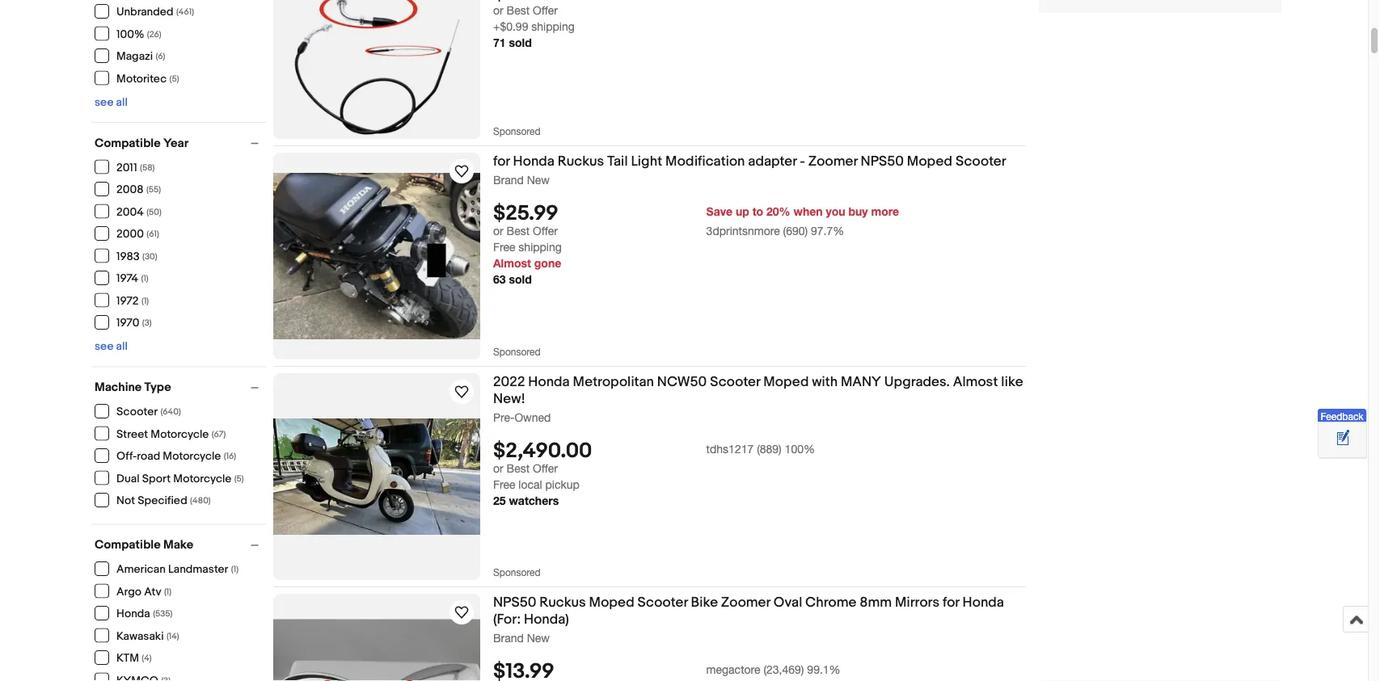 Task type: vqa. For each thing, say whether or not it's contained in the screenshot.
to
yes



Task type: locate. For each thing, give the bounding box(es) containing it.
0 vertical spatial zoomer
[[809, 153, 858, 170]]

zoomer
[[809, 153, 858, 170], [722, 595, 771, 612]]

nps50 ruckus moped scooter bike zoomer oval chrome 8mm mirrors for honda (for: honda) heading
[[493, 595, 1005, 629]]

1 vertical spatial see all
[[95, 340, 128, 354]]

0 vertical spatial see
[[95, 95, 114, 109]]

new down honda)
[[527, 632, 550, 645]]

1983 (30)
[[116, 250, 157, 264]]

100% (26)
[[116, 28, 161, 41]]

1 vertical spatial almost
[[954, 374, 999, 391]]

for honda ruckus tail light modification adapter - zoomer nps50 moped scooter link
[[493, 153, 1027, 173]]

0 horizontal spatial nps50
[[493, 595, 537, 612]]

2 see all button from the top
[[95, 340, 128, 354]]

see all button
[[95, 95, 128, 109], [95, 340, 128, 354]]

ruckus right (for: at the left of page
[[540, 595, 586, 612]]

2 see from the top
[[95, 340, 114, 354]]

atv
[[144, 586, 161, 599]]

1 horizontal spatial nps50
[[861, 153, 904, 170]]

motorcycle up "off-road motorcycle (16)" in the left of the page
[[151, 428, 209, 442]]

see up compatible year
[[95, 95, 114, 109]]

0 horizontal spatial 100%
[[116, 28, 144, 41]]

100% up the magazi
[[116, 28, 144, 41]]

1 vertical spatial see
[[95, 340, 114, 354]]

1 vertical spatial or
[[493, 225, 504, 238]]

0 vertical spatial all
[[116, 95, 128, 109]]

shipping up gone
[[519, 241, 562, 254]]

almost inside 3dprintsnmore (690) 97.7% free shipping almost gone 63 sold
[[493, 257, 531, 270]]

1 free from the top
[[493, 241, 516, 254]]

ktm (4)
[[116, 652, 152, 666]]

1 see all from the top
[[95, 95, 128, 109]]

(61)
[[147, 229, 159, 240]]

compatible
[[95, 136, 161, 150], [95, 538, 161, 553]]

watch for honda ruckus tail light modification adapter - zoomer nps50 moped scooter image
[[452, 162, 472, 181]]

all
[[116, 95, 128, 109], [116, 340, 128, 354]]

2004 (50)
[[116, 205, 162, 219]]

upgrades.
[[885, 374, 950, 391]]

0 vertical spatial offer
[[533, 4, 558, 17]]

1 horizontal spatial moped
[[764, 374, 809, 391]]

2 brand from the top
[[493, 632, 524, 645]]

motoritec (5)
[[116, 72, 179, 86]]

0 vertical spatial see all button
[[95, 95, 128, 109]]

0 vertical spatial compatible
[[95, 136, 161, 150]]

2022 honda metropolitan ncw50 scooter moped with many upgrades. almost like new! heading
[[493, 374, 1024, 408]]

1 vertical spatial moped
[[764, 374, 809, 391]]

motorcycle up "(480)"
[[173, 472, 232, 486]]

motorcycle up "dual sport motorcycle (5)"
[[163, 450, 221, 464]]

2 free from the top
[[493, 479, 516, 492]]

moped inside for honda ruckus tail light modification adapter - zoomer nps50 moped scooter brand new
[[908, 153, 953, 170]]

see all down motoritec
[[95, 95, 128, 109]]

nps50 right watch nps50 ruckus moped scooter bike zoomer oval chrome 8mm mirrors for honda image at the left bottom of the page
[[493, 595, 537, 612]]

0 vertical spatial or
[[493, 4, 504, 17]]

for honda ruckus tail light modification adapter - zoomer nps50 moped scooter image
[[273, 173, 481, 340]]

3 offer from the top
[[533, 462, 558, 476]]

not specified (480)
[[116, 495, 211, 508]]

new up '$25.99'
[[527, 173, 550, 186]]

2 horizontal spatial moped
[[908, 153, 953, 170]]

1 vertical spatial new
[[527, 632, 550, 645]]

(50)
[[147, 207, 162, 218]]

1 vertical spatial free
[[493, 479, 516, 492]]

1 vertical spatial all
[[116, 340, 128, 354]]

(535)
[[153, 610, 173, 620]]

zoomer right -
[[809, 153, 858, 170]]

1 new from the top
[[527, 173, 550, 186]]

or inside tdhs1217 (889) 100% or best offer free local pickup 25 watchers
[[493, 462, 504, 476]]

0 horizontal spatial moped
[[589, 595, 635, 612]]

scooter inside 2022 honda metropolitan ncw50 scooter moped with many upgrades. almost like new! pre-owned
[[710, 374, 761, 391]]

compatible year
[[95, 136, 189, 150]]

1 horizontal spatial (5)
[[234, 474, 244, 485]]

(4)
[[142, 654, 152, 665]]

(3)
[[142, 318, 152, 329]]

brand up '$25.99'
[[493, 173, 524, 186]]

1 vertical spatial shipping
[[519, 241, 562, 254]]

shipping right '+$0.99'
[[532, 20, 575, 33]]

adapter
[[749, 153, 797, 170]]

scooter
[[956, 153, 1007, 170], [710, 374, 761, 391], [116, 406, 158, 419], [638, 595, 688, 612]]

offer inside save up to 20% when you buy more or best offer
[[533, 225, 558, 238]]

0 vertical spatial (5)
[[170, 74, 179, 84]]

free
[[493, 241, 516, 254], [493, 479, 516, 492]]

moped inside nps50 ruckus moped scooter bike zoomer oval chrome 8mm mirrors for honda (for: honda) brand new
[[589, 595, 635, 612]]

0 horizontal spatial for
[[493, 153, 510, 170]]

2022 honda metropolitan ncw50 scooter moped with many upgrades. almost like new! pre-owned
[[493, 374, 1024, 424]]

see all button for motoritec
[[95, 95, 128, 109]]

2 vertical spatial offer
[[533, 462, 558, 476]]

feedback
[[1321, 411, 1364, 422]]

see all button down motoritec
[[95, 95, 128, 109]]

1 vertical spatial zoomer
[[722, 595, 771, 612]]

see all down 1970
[[95, 340, 128, 354]]

ruckus left tail
[[558, 153, 604, 170]]

(26)
[[147, 29, 161, 40]]

machine
[[95, 381, 142, 395]]

advertisement region
[[1040, 0, 1282, 13]]

watch 2022 honda metropolitan ncw50 scooter moped with many upgrades. almost like new! image
[[452, 383, 472, 402]]

1 vertical spatial compatible
[[95, 538, 161, 553]]

zoomer right bike
[[722, 595, 771, 612]]

2 vertical spatial moped
[[589, 595, 635, 612]]

0 vertical spatial almost
[[493, 257, 531, 270]]

1 horizontal spatial almost
[[954, 374, 999, 391]]

(5) down "(16)"
[[234, 474, 244, 485]]

pickup
[[546, 479, 580, 492]]

(67)
[[212, 430, 226, 440]]

shipping inside 3dprintsnmore (690) 97.7% free shipping almost gone 63 sold
[[519, 241, 562, 254]]

machine type button
[[95, 381, 266, 395]]

2 vertical spatial best
[[507, 462, 530, 476]]

for right the 'watch for honda ruckus tail light modification adapter - zoomer nps50 moped scooter' 'image'
[[493, 153, 510, 170]]

almost up 63
[[493, 257, 531, 270]]

0 horizontal spatial (5)
[[170, 74, 179, 84]]

8mm
[[860, 595, 892, 612]]

shipping inside or best offer +$0.99 shipping 71 sold
[[532, 20, 575, 33]]

compatible up american at the left of page
[[95, 538, 161, 553]]

(1) inside 1974 (1)
[[141, 274, 149, 284]]

1 best from the top
[[507, 4, 530, 17]]

0 vertical spatial free
[[493, 241, 516, 254]]

sold down '+$0.99'
[[509, 36, 532, 50]]

honda right 'mirrors'
[[963, 595, 1005, 612]]

0 vertical spatial 100%
[[116, 28, 144, 41]]

2 compatible from the top
[[95, 538, 161, 553]]

ruckus inside for honda ruckus tail light modification adapter - zoomer nps50 moped scooter brand new
[[558, 153, 604, 170]]

1 vertical spatial brand
[[493, 632, 524, 645]]

1 horizontal spatial 100%
[[785, 443, 815, 456]]

0 vertical spatial see all
[[95, 95, 128, 109]]

1 or from the top
[[493, 4, 504, 17]]

1 vertical spatial see all button
[[95, 340, 128, 354]]

or
[[493, 4, 504, 17], [493, 225, 504, 238], [493, 462, 504, 476]]

2 vertical spatial motorcycle
[[173, 472, 232, 486]]

nps50 up more
[[861, 153, 904, 170]]

for honda ruckus tail light modification adapter - zoomer nps50 moped scooter heading
[[493, 153, 1007, 170]]

1 vertical spatial ruckus
[[540, 595, 586, 612]]

almost
[[493, 257, 531, 270], [954, 374, 999, 391]]

machine type
[[95, 381, 171, 395]]

0 horizontal spatial almost
[[493, 257, 531, 270]]

dual
[[116, 472, 140, 486]]

(1) inside 1972 (1)
[[142, 296, 149, 307]]

watch nps50 ruckus moped scooter bike zoomer oval chrome 8mm mirrors for honda image
[[452, 604, 472, 623]]

offer inside or best offer +$0.99 shipping 71 sold
[[533, 4, 558, 17]]

save up to 20% when you buy more or best offer
[[493, 205, 900, 238]]

2 sold from the top
[[509, 273, 532, 287]]

scooter inside nps50 ruckus moped scooter bike zoomer oval chrome 8mm mirrors for honda (for: honda) brand new
[[638, 595, 688, 612]]

compatible make button
[[95, 538, 266, 553]]

best inside or best offer +$0.99 shipping 71 sold
[[507, 4, 530, 17]]

moped inside 2022 honda metropolitan ncw50 scooter moped with many upgrades. almost like new! pre-owned
[[764, 374, 809, 391]]

2000
[[116, 228, 144, 241]]

see all for motoritec
[[95, 95, 128, 109]]

honda up owned on the bottom of the page
[[529, 374, 570, 391]]

(5) right motoritec
[[170, 74, 179, 84]]

(1) inside argo atv (1)
[[164, 587, 172, 598]]

1 compatible from the top
[[95, 136, 161, 150]]

1 horizontal spatial for
[[943, 595, 960, 612]]

0 horizontal spatial zoomer
[[722, 595, 771, 612]]

ncw50
[[658, 374, 707, 391]]

(1) right 1974
[[141, 274, 149, 284]]

american
[[116, 563, 166, 577]]

free up 25
[[493, 479, 516, 492]]

100%
[[116, 28, 144, 41], [785, 443, 815, 456]]

(16)
[[224, 452, 236, 462]]

dual sport motorcycle (5)
[[116, 472, 244, 486]]

almost left like
[[954, 374, 999, 391]]

1 vertical spatial for
[[943, 595, 960, 612]]

2 new from the top
[[527, 632, 550, 645]]

compatible for compatible year
[[95, 136, 161, 150]]

0 vertical spatial new
[[527, 173, 550, 186]]

honda (535)
[[116, 608, 173, 622]]

1 vertical spatial offer
[[533, 225, 558, 238]]

(1) right landmaster
[[231, 565, 239, 576]]

100% right (889)
[[785, 443, 815, 456]]

(1) right 'atv'
[[164, 587, 172, 598]]

2 or from the top
[[493, 225, 504, 238]]

free up 63
[[493, 241, 516, 254]]

owned
[[515, 411, 551, 424]]

sold
[[509, 36, 532, 50], [509, 273, 532, 287]]

0 vertical spatial sold
[[509, 36, 532, 50]]

2 best from the top
[[507, 225, 530, 238]]

1970 (3)
[[116, 317, 152, 330]]

(30)
[[142, 252, 157, 262]]

1 offer from the top
[[533, 4, 558, 17]]

2 all from the top
[[116, 340, 128, 354]]

compatible for compatible make
[[95, 538, 161, 553]]

see all button down 1970
[[95, 340, 128, 354]]

(5)
[[170, 74, 179, 84], [234, 474, 244, 485]]

1 vertical spatial nps50
[[493, 595, 537, 612]]

2 vertical spatial or
[[493, 462, 504, 476]]

0 vertical spatial motorcycle
[[151, 428, 209, 442]]

(58)
[[140, 163, 155, 173]]

0 vertical spatial for
[[493, 153, 510, 170]]

megactore
[[707, 664, 761, 677]]

0 vertical spatial shipping
[[532, 20, 575, 33]]

(14)
[[167, 632, 179, 642]]

see
[[95, 95, 114, 109], [95, 340, 114, 354]]

throttle cable for  honda ct70 c70 90 ct100 moped scooter atv 33" image
[[273, 0, 481, 139]]

street motorcycle (67)
[[116, 428, 226, 442]]

+$0.99
[[493, 20, 529, 33]]

brand down (for: at the left of page
[[493, 632, 524, 645]]

1 horizontal spatial zoomer
[[809, 153, 858, 170]]

2000 (61)
[[116, 228, 159, 241]]

(1)
[[141, 274, 149, 284], [142, 296, 149, 307], [231, 565, 239, 576], [164, 587, 172, 598]]

1974
[[116, 272, 138, 286]]

3 or from the top
[[493, 462, 504, 476]]

see for motoritec
[[95, 95, 114, 109]]

1 brand from the top
[[493, 173, 524, 186]]

compatible up the 2011
[[95, 136, 161, 150]]

brand inside nps50 ruckus moped scooter bike zoomer oval chrome 8mm mirrors for honda (for: honda) brand new
[[493, 632, 524, 645]]

or up 25
[[493, 462, 504, 476]]

honda up '$25.99'
[[513, 153, 555, 170]]

see up machine
[[95, 340, 114, 354]]

2 see all from the top
[[95, 340, 128, 354]]

all down 1970
[[116, 340, 128, 354]]

for right 'mirrors'
[[943, 595, 960, 612]]

like
[[1002, 374, 1024, 391]]

or up 63
[[493, 225, 504, 238]]

(5) inside motoritec (5)
[[170, 74, 179, 84]]

all for 2000
[[116, 340, 128, 354]]

ruckus
[[558, 153, 604, 170], [540, 595, 586, 612]]

1 see from the top
[[95, 95, 114, 109]]

(for:
[[493, 612, 521, 629]]

or up '+$0.99'
[[493, 4, 504, 17]]

brand inside for honda ruckus tail light modification adapter - zoomer nps50 moped scooter brand new
[[493, 173, 524, 186]]

1 vertical spatial best
[[507, 225, 530, 238]]

honda down argo
[[116, 608, 150, 622]]

1 vertical spatial sold
[[509, 273, 532, 287]]

1 vertical spatial 100%
[[785, 443, 815, 456]]

0 vertical spatial nps50
[[861, 153, 904, 170]]

honda inside 2022 honda metropolitan ncw50 scooter moped with many upgrades. almost like new! pre-owned
[[529, 374, 570, 391]]

bike
[[691, 595, 718, 612]]

2004
[[116, 205, 144, 219]]

off-road motorcycle (16)
[[116, 450, 236, 464]]

sold right 63
[[509, 273, 532, 287]]

buy
[[849, 205, 869, 218]]

1 see all button from the top
[[95, 95, 128, 109]]

0 vertical spatial ruckus
[[558, 153, 604, 170]]

2011
[[116, 161, 137, 175]]

argo atv (1)
[[116, 586, 172, 599]]

0 vertical spatial best
[[507, 4, 530, 17]]

0 vertical spatial moped
[[908, 153, 953, 170]]

all for motoritec
[[116, 95, 128, 109]]

3 best from the top
[[507, 462, 530, 476]]

1 vertical spatial (5)
[[234, 474, 244, 485]]

0 vertical spatial brand
[[493, 173, 524, 186]]

1 sold from the top
[[509, 36, 532, 50]]

1 all from the top
[[116, 95, 128, 109]]

all down motoritec
[[116, 95, 128, 109]]

(1) right 1972
[[142, 296, 149, 307]]

1 vertical spatial motorcycle
[[163, 450, 221, 464]]

landmaster
[[168, 563, 228, 577]]

2 offer from the top
[[533, 225, 558, 238]]



Task type: describe. For each thing, give the bounding box(es) containing it.
97.7%
[[811, 225, 845, 238]]

$25.99
[[493, 202, 559, 227]]

save
[[707, 205, 733, 218]]

1970
[[116, 317, 140, 330]]

american landmaster (1)
[[116, 563, 239, 577]]

kawasaki (14)
[[116, 630, 179, 644]]

mirrors
[[896, 595, 940, 612]]

ktm
[[116, 652, 139, 666]]

honda inside for honda ruckus tail light modification adapter - zoomer nps50 moped scooter brand new
[[513, 153, 555, 170]]

free inside 3dprintsnmore (690) 97.7% free shipping almost gone 63 sold
[[493, 241, 516, 254]]

road
[[137, 450, 160, 464]]

new inside for honda ruckus tail light modification adapter - zoomer nps50 moped scooter brand new
[[527, 173, 550, 186]]

3dprintsnmore
[[707, 225, 780, 238]]

scooter inside for honda ruckus tail light modification adapter - zoomer nps50 moped scooter brand new
[[956, 153, 1007, 170]]

ruckus inside nps50 ruckus moped scooter bike zoomer oval chrome 8mm mirrors for honda (for: honda) brand new
[[540, 595, 586, 612]]

2011 (58)
[[116, 161, 155, 175]]

magazi (6)
[[116, 50, 165, 64]]

100% inside tdhs1217 (889) 100% or best offer free local pickup 25 watchers
[[785, 443, 815, 456]]

(640)
[[161, 407, 181, 418]]

for inside for honda ruckus tail light modification adapter - zoomer nps50 moped scooter brand new
[[493, 153, 510, 170]]

best inside tdhs1217 (889) 100% or best offer free local pickup 25 watchers
[[507, 462, 530, 476]]

99.1%
[[808, 664, 841, 677]]

(5) inside "dual sport motorcycle (5)"
[[234, 474, 244, 485]]

2022
[[493, 374, 525, 391]]

1974 (1)
[[116, 272, 149, 286]]

honda inside nps50 ruckus moped scooter bike zoomer oval chrome 8mm mirrors for honda (for: honda) brand new
[[963, 595, 1005, 612]]

not
[[116, 495, 135, 508]]

nps50 ruckus moped scooter bike zoomer oval chrome 8mm mirrors for honda image
[[273, 620, 481, 682]]

25
[[493, 495, 506, 508]]

tail
[[608, 153, 628, 170]]

street
[[116, 428, 148, 442]]

best inside save up to 20% when you buy more or best offer
[[507, 225, 530, 238]]

modification
[[666, 153, 745, 170]]

see all button for 2000
[[95, 340, 128, 354]]

type
[[144, 381, 171, 395]]

1972 (1)
[[116, 294, 149, 308]]

zoomer inside nps50 ruckus moped scooter bike zoomer oval chrome 8mm mirrors for honda (for: honda) brand new
[[722, 595, 771, 612]]

tdhs1217
[[707, 443, 754, 456]]

or best offer +$0.99 shipping 71 sold
[[493, 4, 575, 50]]

(1) inside american landmaster (1)
[[231, 565, 239, 576]]

or inside or best offer +$0.99 shipping 71 sold
[[493, 4, 504, 17]]

nps50 inside for honda ruckus tail light modification adapter - zoomer nps50 moped scooter brand new
[[861, 153, 904, 170]]

(55)
[[146, 185, 161, 195]]

nps50 inside nps50 ruckus moped scooter bike zoomer oval chrome 8mm mirrors for honda (for: honda) brand new
[[493, 595, 537, 612]]

nps50 ruckus moped scooter bike zoomer oval chrome 8mm mirrors for honda (for: honda) brand new
[[493, 595, 1005, 645]]

$2,490.00
[[493, 439, 593, 465]]

20%
[[767, 205, 791, 218]]

(690)
[[784, 225, 808, 238]]

free inside tdhs1217 (889) 100% or best offer free local pickup 25 watchers
[[493, 479, 516, 492]]

1983
[[116, 250, 140, 264]]

offer inside tdhs1217 (889) 100% or best offer free local pickup 25 watchers
[[533, 462, 558, 476]]

up
[[736, 205, 750, 218]]

sold inside 3dprintsnmore (690) 97.7% free shipping almost gone 63 sold
[[509, 273, 532, 287]]

shipping for gone
[[519, 241, 562, 254]]

unbranded
[[116, 5, 174, 19]]

shipping for sold
[[532, 20, 575, 33]]

(461)
[[176, 7, 194, 17]]

zoomer inside for honda ruckus tail light modification adapter - zoomer nps50 moped scooter brand new
[[809, 153, 858, 170]]

honda)
[[524, 612, 569, 629]]

sport
[[142, 472, 171, 486]]

(889)
[[757, 443, 782, 456]]

2008
[[116, 183, 144, 197]]

-
[[800, 153, 806, 170]]

nps50 ruckus moped scooter bike zoomer oval chrome 8mm mirrors for honda (for: honda) link
[[493, 595, 1027, 631]]

argo
[[116, 586, 142, 599]]

watchers
[[509, 495, 559, 508]]

see all for 2000
[[95, 340, 128, 354]]

for honda ruckus tail light modification adapter - zoomer nps50 moped scooter brand new
[[493, 153, 1007, 186]]

2022 honda metropolitan ncw50 scooter moped with many upgrades. almost like new! link
[[493, 374, 1027, 411]]

motorcycle for road
[[163, 450, 221, 464]]

motorcycle for sport
[[173, 472, 232, 486]]

for inside nps50 ruckus moped scooter bike zoomer oval chrome 8mm mirrors for honda (for: honda) brand new
[[943, 595, 960, 612]]

with
[[812, 374, 838, 391]]

oval
[[774, 595, 803, 612]]

you
[[826, 205, 846, 218]]

compatible make
[[95, 538, 194, 553]]

scooter (640)
[[116, 406, 181, 419]]

unbranded (461)
[[116, 5, 194, 19]]

year
[[163, 136, 189, 150]]

light
[[631, 153, 663, 170]]

off-
[[116, 450, 137, 464]]

almost inside 2022 honda metropolitan ncw50 scooter moped with many upgrades. almost like new! pre-owned
[[954, 374, 999, 391]]

make
[[163, 538, 194, 553]]

motoritec
[[116, 72, 167, 86]]

local
[[519, 479, 543, 492]]

many
[[841, 374, 882, 391]]

compatible year button
[[95, 136, 266, 150]]

sold inside or best offer +$0.99 shipping 71 sold
[[509, 36, 532, 50]]

1972
[[116, 294, 139, 308]]

new inside nps50 ruckus moped scooter bike zoomer oval chrome 8mm mirrors for honda (for: honda) brand new
[[527, 632, 550, 645]]

tdhs1217 (889) 100% or best offer free local pickup 25 watchers
[[493, 443, 815, 508]]

gone
[[535, 257, 562, 270]]

or inside save up to 20% when you buy more or best offer
[[493, 225, 504, 238]]

to
[[753, 205, 764, 218]]

3dprintsnmore (690) 97.7% free shipping almost gone 63 sold
[[493, 225, 845, 287]]

kawasaki
[[116, 630, 164, 644]]

megactore (23,469) 99.1%
[[707, 664, 841, 677]]

metropolitan
[[573, 374, 654, 391]]

2022 honda metropolitan ncw50 scooter moped with many upgrades. almost like new! image
[[273, 419, 481, 536]]

see for 2000
[[95, 340, 114, 354]]

2008 (55)
[[116, 183, 161, 197]]

chrome
[[806, 595, 857, 612]]



